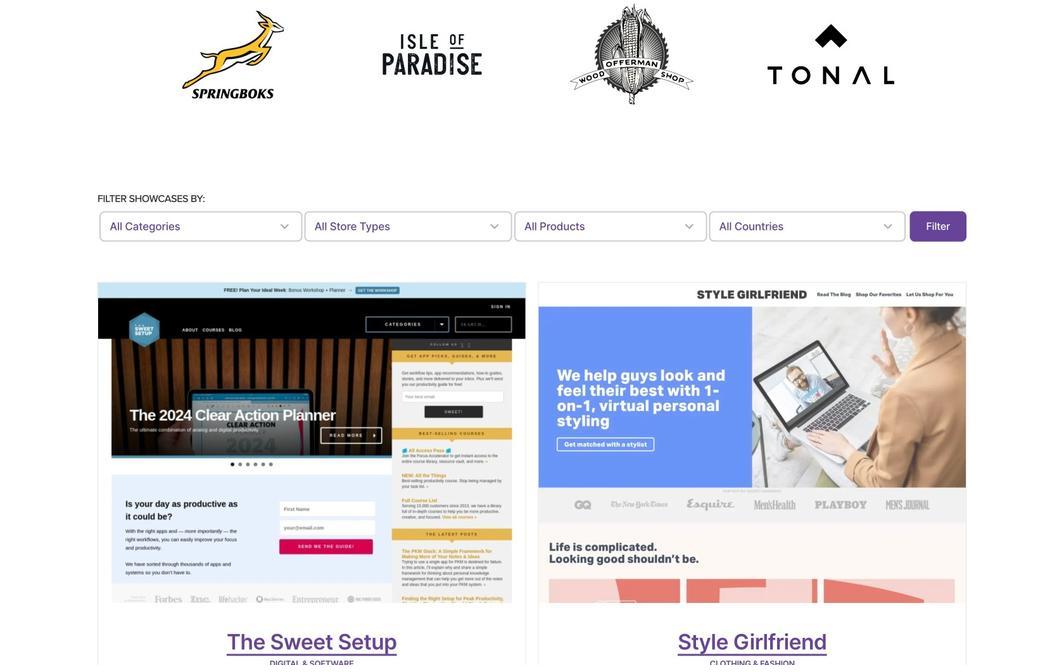 Task type: vqa. For each thing, say whether or not it's contained in the screenshot.
that
no



Task type: locate. For each thing, give the bounding box(es) containing it.
angle down image
[[277, 219, 292, 234], [682, 219, 697, 234]]

2 angle down image from the left
[[682, 219, 697, 234]]

official springboks online store image
[[183, 11, 284, 98]]

1 horizontal spatial angle down image
[[682, 219, 697, 234]]

isle of paradise image
[[382, 26, 483, 83]]

0 horizontal spatial angle down image
[[277, 219, 292, 234]]

1 angle down image from the left
[[277, 219, 292, 234]]

none field angle down
[[304, 211, 512, 242]]

None field
[[100, 211, 302, 242], [304, 211, 512, 242], [514, 211, 707, 242], [709, 211, 906, 242], [100, 211, 302, 242], [514, 211, 707, 242], [709, 211, 906, 242]]



Task type: describe. For each thing, give the bounding box(es) containing it.
offerman woodshop image
[[568, 2, 695, 107]]

angle down image
[[487, 219, 502, 234]]

tonal image
[[768, 24, 894, 85]]



